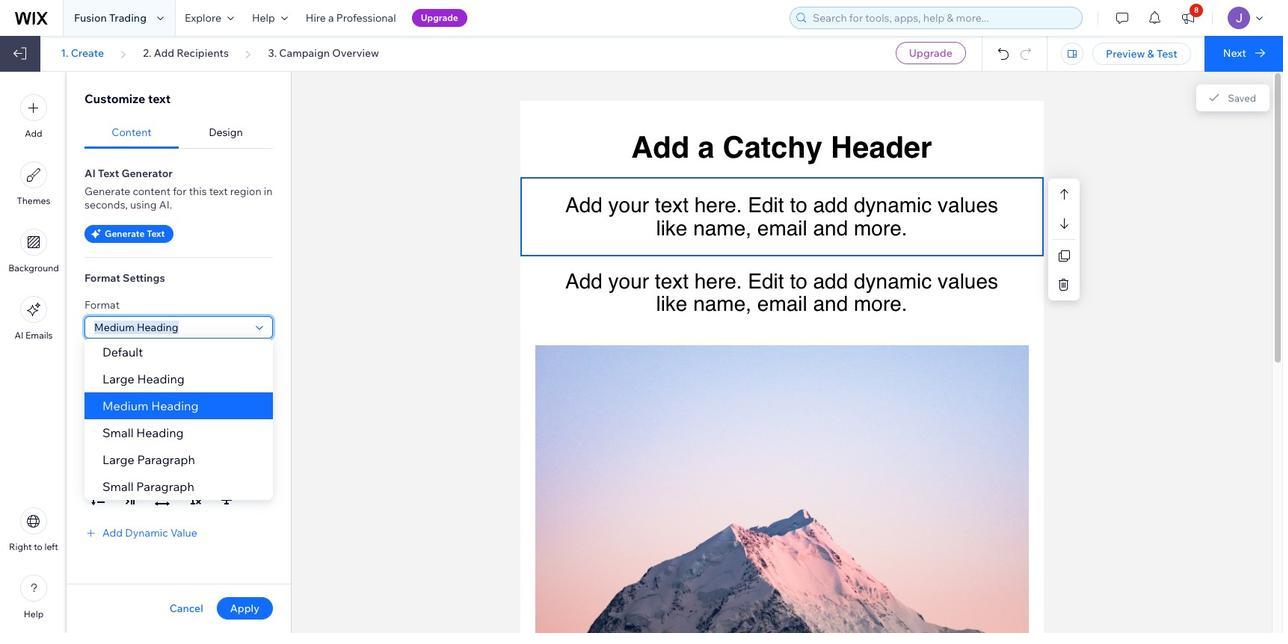 Task type: vqa. For each thing, say whether or not it's contained in the screenshot.
Total
no



Task type: describe. For each thing, give the bounding box(es) containing it.
generate text
[[105, 228, 165, 239]]

2 your from the top
[[608, 269, 649, 293]]

hire a professional
[[306, 11, 396, 25]]

1 and from the top
[[813, 216, 848, 240]]

background
[[8, 263, 59, 274]]

apply button
[[217, 598, 273, 620]]

content
[[133, 185, 171, 198]]

a for professional
[[328, 11, 334, 25]]

0 vertical spatial help
[[252, 11, 275, 25]]

1 vertical spatial to
[[790, 269, 808, 293]]

1 add your text here. edit to add dynamic values like name, email and more. from the top
[[565, 193, 1004, 240]]

large for large heading
[[102, 372, 134, 387]]

content button
[[85, 117, 179, 149]]

generate inside the 'ai text generator generate content for this text region in seconds, using ai.'
[[85, 185, 130, 198]]

text for generate
[[147, 228, 165, 239]]

1 your from the top
[[608, 193, 649, 217]]

add dynamic value
[[102, 526, 197, 540]]

generate text button
[[85, 225, 174, 243]]

2 values from the top
[[938, 269, 998, 293]]

generator
[[121, 167, 173, 180]]

2 like from the top
[[656, 292, 688, 316]]

tab list containing content
[[85, 117, 273, 149]]

add inside "button"
[[25, 128, 42, 139]]

ai emails
[[15, 330, 53, 341]]

list box containing default
[[85, 339, 273, 500]]

background button
[[8, 229, 59, 274]]

ai emails button
[[15, 296, 53, 341]]

cancel
[[170, 602, 203, 616]]

upgrade for the upgrade button to the left
[[421, 12, 458, 23]]

0 vertical spatial to
[[790, 193, 808, 217]]

themes
[[17, 195, 50, 206]]

add a catchy header
[[631, 130, 932, 165]]

seconds,
[[85, 198, 128, 212]]

format settings
[[85, 271, 165, 285]]

catchy
[[723, 130, 823, 165]]

upgrade for bottommost the upgrade button
[[909, 46, 953, 60]]

0 vertical spatial help button
[[243, 0, 297, 36]]

customize
[[85, 91, 145, 106]]

Search for tools, apps, help & more... field
[[808, 7, 1078, 28]]

region
[[230, 185, 262, 198]]

medium
[[102, 399, 148, 414]]

small paragraph
[[102, 479, 194, 494]]

value
[[170, 526, 197, 540]]

2. add recipients link
[[143, 46, 229, 60]]

right to left
[[9, 541, 58, 553]]

test
[[1157, 47, 1178, 61]]

large heading
[[102, 372, 185, 387]]

2.
[[143, 46, 152, 60]]

fonts
[[85, 352, 112, 366]]

right
[[9, 541, 32, 553]]

next
[[1223, 46, 1247, 60]]

create
[[71, 46, 104, 60]]

0 horizontal spatial upgrade button
[[412, 9, 467, 27]]

header
[[831, 130, 932, 165]]

8
[[1194, 5, 1199, 15]]

1 edit from the top
[[748, 193, 784, 217]]

3. campaign overview
[[268, 46, 379, 60]]

1. create
[[61, 46, 104, 60]]

text inside the 'ai text generator generate content for this text region in seconds, using ai.'
[[209, 185, 228, 198]]

campaign
[[279, 46, 330, 60]]

1 vertical spatial help
[[24, 609, 44, 620]]

1.
[[61, 46, 69, 60]]

generate inside button
[[105, 228, 145, 239]]

add dynamic value button
[[85, 526, 197, 540]]

small for small heading
[[102, 426, 134, 441]]

customize text
[[85, 91, 171, 106]]

ai.
[[159, 198, 172, 212]]

for
[[173, 185, 187, 198]]

hire a professional link
[[297, 0, 405, 36]]

2 add your text here. edit to add dynamic values like name, email and more. from the top
[[565, 269, 1004, 316]]

preview & test
[[1106, 47, 1178, 61]]

ai text generator generate content for this text region in seconds, using ai.
[[85, 167, 273, 212]]

fusion
[[74, 11, 107, 25]]

add button
[[20, 94, 47, 139]]

1 vertical spatial upgrade button
[[896, 42, 966, 64]]

1 values from the top
[[938, 193, 998, 217]]

styles
[[85, 406, 115, 420]]

heading for large heading
[[137, 372, 185, 387]]

2 and from the top
[[813, 292, 848, 316]]



Task type: locate. For each thing, give the bounding box(es) containing it.
text up seconds,
[[98, 167, 119, 180]]

format for format settings
[[85, 271, 120, 285]]

values
[[938, 193, 998, 217], [938, 269, 998, 293]]

help button
[[243, 0, 297, 36], [20, 575, 47, 620]]

0 vertical spatial upgrade
[[421, 12, 458, 23]]

design button
[[179, 117, 273, 149]]

in
[[264, 185, 273, 198]]

1 horizontal spatial help button
[[243, 0, 297, 36]]

left
[[44, 541, 58, 553]]

text
[[98, 167, 119, 180], [147, 228, 165, 239]]

format
[[85, 271, 120, 285], [85, 298, 120, 312]]

here.
[[695, 193, 742, 217], [695, 269, 742, 293]]

preview & test button
[[1093, 43, 1191, 65]]

this
[[189, 185, 207, 198]]

and
[[813, 216, 848, 240], [813, 292, 848, 316]]

2 large from the top
[[102, 452, 134, 467]]

next button
[[1205, 36, 1283, 72]]

ai left emails on the bottom of the page
[[15, 330, 23, 341]]

explore
[[185, 11, 221, 25]]

professional
[[336, 11, 396, 25]]

0 vertical spatial heading
[[137, 372, 185, 387]]

text inside the 'ai text generator generate content for this text region in seconds, using ai.'
[[98, 167, 119, 180]]

upgrade button down search for tools, apps, help & more... field
[[896, 42, 966, 64]]

saved
[[1228, 92, 1256, 104]]

small
[[102, 426, 134, 441], [102, 479, 134, 494]]

1. create link
[[61, 46, 104, 60]]

ai inside the 'ai text generator generate content for this text region in seconds, using ai.'
[[85, 167, 96, 180]]

text down ai. on the top left of page
[[147, 228, 165, 239]]

1 horizontal spatial upgrade
[[909, 46, 953, 60]]

paragraph up small paragraph
[[137, 452, 195, 467]]

1 vertical spatial here.
[[695, 269, 742, 293]]

0 vertical spatial format
[[85, 271, 120, 285]]

2 name, from the top
[[693, 292, 752, 316]]

content
[[112, 126, 152, 139]]

help
[[252, 11, 275, 25], [24, 609, 44, 620]]

fusion trading
[[74, 11, 147, 25]]

0 vertical spatial more.
[[854, 216, 908, 240]]

large down small heading
[[102, 452, 134, 467]]

0 vertical spatial your
[[608, 193, 649, 217]]

1 vertical spatial dynamic
[[854, 269, 932, 293]]

2 vertical spatial heading
[[136, 426, 184, 441]]

large down 'default'
[[102, 372, 134, 387]]

2 dynamic from the top
[[854, 269, 932, 293]]

1 vertical spatial heading
[[151, 399, 199, 414]]

heading inside medium heading option
[[151, 399, 199, 414]]

0 vertical spatial paragraph
[[137, 452, 195, 467]]

1 vertical spatial text
[[147, 228, 165, 239]]

0 vertical spatial small
[[102, 426, 134, 441]]

2 format from the top
[[85, 298, 120, 312]]

0 vertical spatial text
[[98, 167, 119, 180]]

0 vertical spatial a
[[328, 11, 334, 25]]

list box
[[85, 339, 273, 500]]

small down styles
[[102, 426, 134, 441]]

using
[[130, 198, 157, 212]]

heading down large heading
[[151, 399, 199, 414]]

1 vertical spatial your
[[608, 269, 649, 293]]

small heading
[[102, 426, 184, 441]]

upgrade right professional
[[421, 12, 458, 23]]

0 vertical spatial upgrade button
[[412, 9, 467, 27]]

generate down seconds,
[[105, 228, 145, 239]]

trading
[[109, 11, 147, 25]]

1 vertical spatial a
[[698, 130, 715, 165]]

1 email from the top
[[757, 216, 808, 240]]

cancel button
[[170, 602, 203, 616]]

1 vertical spatial help button
[[20, 575, 47, 620]]

large for large paragraph
[[102, 452, 134, 467]]

0 vertical spatial large
[[102, 372, 134, 387]]

3. campaign overview link
[[268, 46, 379, 60]]

0 vertical spatial values
[[938, 193, 998, 217]]

to inside button
[[34, 541, 42, 553]]

heading for medium heading
[[151, 399, 199, 414]]

right to left button
[[9, 508, 58, 553]]

text inside button
[[147, 228, 165, 239]]

paragraph for small paragraph
[[136, 479, 194, 494]]

3.
[[268, 46, 277, 60]]

format for format
[[85, 298, 120, 312]]

heading
[[137, 372, 185, 387], [151, 399, 199, 414], [136, 426, 184, 441]]

0 horizontal spatial a
[[328, 11, 334, 25]]

a right hire
[[328, 11, 334, 25]]

1 horizontal spatial a
[[698, 130, 715, 165]]

tab list
[[85, 117, 273, 149]]

0 vertical spatial ai
[[85, 167, 96, 180]]

text
[[148, 91, 171, 106], [209, 185, 228, 198], [655, 193, 689, 217], [655, 269, 689, 293]]

1 more. from the top
[[854, 216, 908, 240]]

1 vertical spatial format
[[85, 298, 120, 312]]

0 horizontal spatial ai
[[15, 330, 23, 341]]

0 vertical spatial generate
[[85, 185, 130, 198]]

heading for small heading
[[136, 426, 184, 441]]

preview
[[1106, 47, 1145, 61]]

ai up seconds,
[[85, 167, 96, 180]]

1 here. from the top
[[695, 193, 742, 217]]

format down format settings
[[85, 298, 120, 312]]

ai for ai emails
[[15, 330, 23, 341]]

a left catchy
[[698, 130, 715, 165]]

help down right to left
[[24, 609, 44, 620]]

2 email from the top
[[757, 292, 808, 316]]

paragraph down 'large paragraph'
[[136, 479, 194, 494]]

emails
[[25, 330, 53, 341]]

overview
[[332, 46, 379, 60]]

0 vertical spatial add your text here. edit to add dynamic values like name, email and more.
[[565, 193, 1004, 240]]

ai for ai text generator generate content for this text region in seconds, using ai.
[[85, 167, 96, 180]]

settings
[[123, 271, 165, 285]]

large paragraph
[[102, 452, 195, 467]]

edit
[[748, 193, 784, 217], [748, 269, 784, 293]]

upgrade down search for tools, apps, help & more... field
[[909, 46, 953, 60]]

1 like from the top
[[656, 216, 688, 240]]

1 vertical spatial add your text here. edit to add dynamic values like name, email and more.
[[565, 269, 1004, 316]]

1 vertical spatial paragraph
[[136, 479, 194, 494]]

0 horizontal spatial text
[[98, 167, 119, 180]]

&
[[1148, 47, 1155, 61]]

1 add from the top
[[813, 193, 848, 217]]

1 small from the top
[[102, 426, 134, 441]]

1 format from the top
[[85, 271, 120, 285]]

generate
[[85, 185, 130, 198], [105, 228, 145, 239]]

small down 'large paragraph'
[[102, 479, 134, 494]]

medium heading
[[102, 399, 199, 414]]

help button down right to left
[[20, 575, 47, 620]]

paragraph for large paragraph
[[137, 452, 195, 467]]

1 vertical spatial email
[[757, 292, 808, 316]]

a for catchy
[[698, 130, 715, 165]]

dynamic
[[125, 526, 168, 540]]

2 vertical spatial to
[[34, 541, 42, 553]]

upgrade button
[[412, 9, 467, 27], [896, 42, 966, 64]]

8 button
[[1172, 0, 1205, 36]]

apply
[[230, 602, 260, 616]]

text for ai
[[98, 167, 119, 180]]

0 vertical spatial add
[[813, 193, 848, 217]]

heading down medium heading
[[136, 426, 184, 441]]

1 vertical spatial more.
[[854, 292, 908, 316]]

ai inside button
[[15, 330, 23, 341]]

0 horizontal spatial help button
[[20, 575, 47, 620]]

add your text here. edit to add dynamic values like name, email and more.
[[565, 193, 1004, 240], [565, 269, 1004, 316]]

default
[[102, 345, 143, 360]]

0 vertical spatial and
[[813, 216, 848, 240]]

1 vertical spatial name,
[[693, 292, 752, 316]]

0 vertical spatial edit
[[748, 193, 784, 217]]

2 small from the top
[[102, 479, 134, 494]]

paragraph
[[137, 452, 195, 467], [136, 479, 194, 494]]

1 vertical spatial edit
[[748, 269, 784, 293]]

1 vertical spatial values
[[938, 269, 998, 293]]

1 dynamic from the top
[[854, 193, 932, 217]]

1 vertical spatial generate
[[105, 228, 145, 239]]

2. add recipients
[[143, 46, 229, 60]]

1 horizontal spatial ai
[[85, 167, 96, 180]]

0 vertical spatial name,
[[693, 216, 752, 240]]

help button up 3.
[[243, 0, 297, 36]]

large
[[102, 372, 134, 387], [102, 452, 134, 467]]

design
[[209, 126, 243, 139]]

like
[[656, 216, 688, 240], [656, 292, 688, 316]]

1 vertical spatial ai
[[15, 330, 23, 341]]

1 vertical spatial and
[[813, 292, 848, 316]]

1 large from the top
[[102, 372, 134, 387]]

1 horizontal spatial text
[[147, 228, 165, 239]]

upgrade
[[421, 12, 458, 23], [909, 46, 953, 60]]

themes button
[[17, 162, 50, 206]]

hire
[[306, 11, 326, 25]]

0 vertical spatial dynamic
[[854, 193, 932, 217]]

a
[[328, 11, 334, 25], [698, 130, 715, 165]]

1 vertical spatial like
[[656, 292, 688, 316]]

medium heading option
[[85, 393, 273, 420]]

format left "settings"
[[85, 271, 120, 285]]

0 vertical spatial here.
[[695, 193, 742, 217]]

1 vertical spatial upgrade
[[909, 46, 953, 60]]

2 add from the top
[[813, 269, 848, 293]]

help up 3.
[[252, 11, 275, 25]]

1 horizontal spatial help
[[252, 11, 275, 25]]

heading up medium heading
[[137, 372, 185, 387]]

0 horizontal spatial upgrade
[[421, 12, 458, 23]]

upgrade button right professional
[[412, 9, 467, 27]]

add
[[813, 193, 848, 217], [813, 269, 848, 293]]

add
[[154, 46, 174, 60], [25, 128, 42, 139], [631, 130, 690, 165], [565, 193, 603, 217], [565, 269, 603, 293], [102, 526, 123, 540]]

small for small paragraph
[[102, 479, 134, 494]]

email
[[757, 216, 808, 240], [757, 292, 808, 316]]

0 horizontal spatial help
[[24, 609, 44, 620]]

1 vertical spatial small
[[102, 479, 134, 494]]

2 here. from the top
[[695, 269, 742, 293]]

1 vertical spatial large
[[102, 452, 134, 467]]

2 more. from the top
[[854, 292, 908, 316]]

1 vertical spatial add
[[813, 269, 848, 293]]

name,
[[693, 216, 752, 240], [693, 292, 752, 316]]

None field
[[90, 317, 251, 338], [90, 371, 189, 392], [227, 371, 254, 392], [90, 317, 251, 338], [90, 371, 189, 392], [227, 371, 254, 392]]

recipients
[[177, 46, 229, 60]]

2 edit from the top
[[748, 269, 784, 293]]

1 horizontal spatial upgrade button
[[896, 42, 966, 64]]

generate down generator
[[85, 185, 130, 198]]

more.
[[854, 216, 908, 240], [854, 292, 908, 316]]

0 vertical spatial like
[[656, 216, 688, 240]]

0 vertical spatial email
[[757, 216, 808, 240]]

1 name, from the top
[[693, 216, 752, 240]]



